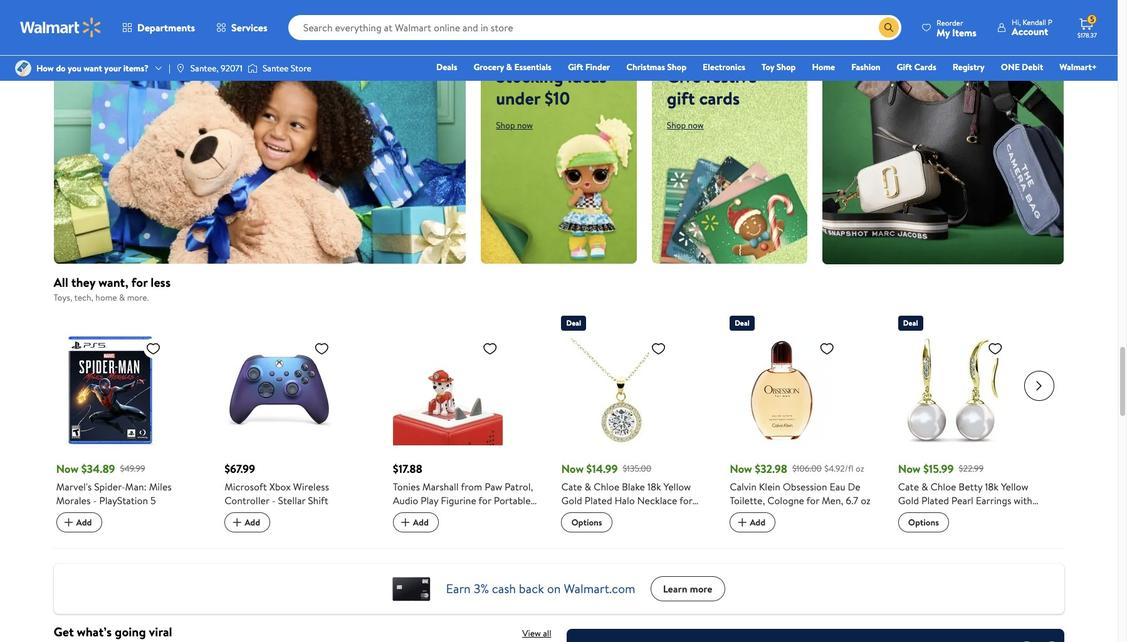 Task type: locate. For each thing, give the bounding box(es) containing it.
1 cate from the left
[[562, 481, 582, 494]]

shop now for gift
[[667, 119, 704, 132]]

3704906-094-xcat-onedebit--nudge banner image
[[393, 575, 431, 605]]

2 her from the left
[[974, 522, 990, 536]]

1 horizontal spatial her
[[974, 522, 990, 536]]

playstation
[[99, 494, 148, 508]]

marvel's
[[56, 481, 92, 494]]

1 horizontal spatial shop now
[[667, 119, 704, 132]]

for inside all they want, for less toys, tech, home & more.
[[131, 274, 148, 291]]

0 horizontal spatial options link
[[562, 513, 612, 533]]

oz up de
[[856, 463, 864, 475]]

with
[[1014, 494, 1033, 508]]

chloe down $15.99 at the bottom right of page
[[931, 481, 957, 494]]

add to cart image
[[230, 516, 245, 531], [398, 516, 413, 531], [735, 516, 750, 531]]

0 vertical spatial 5
[[1091, 14, 1095, 25]]

gold up jewelry
[[562, 494, 582, 508]]

gold for $15.99
[[899, 494, 919, 508]]

1 horizontal spatial options link
[[899, 513, 949, 533]]

yellow inside now $14.99 $135.00 cate & chloe blake 18k yellow gold plated halo necklace for women | cz crystal necklace, jewelry gift for her
[[664, 481, 691, 494]]

earn 3% cash back on walmart.com
[[446, 581, 636, 598]]

1 horizontal spatial gold
[[899, 494, 919, 508]]

add to favorites list, cate & chloe betty 18k yellow gold plated pearl earrings with crystals | women's drop dangle earrings, gift for her image
[[988, 341, 1003, 357]]

& right grocery
[[506, 61, 512, 73]]

crystal
[[616, 508, 647, 522]]

grocery & essentials
[[474, 61, 552, 73]]

do
[[56, 62, 66, 75]]

calvin
[[730, 481, 757, 494]]

gift finder link
[[562, 60, 616, 74]]

for
[[131, 274, 148, 291], [479, 494, 492, 508], [680, 494, 693, 508], [807, 494, 820, 508], [616, 522, 629, 536], [958, 522, 971, 536]]

| inside now $15.99 $22.99 cate & chloe betty 18k yellow gold plated pearl earrings with crystals | women's drop dangle earrings, gift for her
[[936, 508, 938, 522]]

now down the gift
[[688, 119, 704, 132]]

for right "cz"
[[616, 522, 629, 536]]

santee
[[263, 62, 289, 75]]

18k for $14.99
[[648, 481, 661, 494]]

3 add button from the left
[[393, 513, 439, 533]]

 image
[[15, 60, 31, 77]]

1 chloe from the left
[[594, 481, 620, 494]]

now inside now $32.98 $106.00 $4.92/fl oz calvin klein obsession eau de toilette, cologne for men, 6.7 oz
[[730, 462, 753, 477]]

add button down 'toilette,'
[[730, 513, 776, 533]]

play
[[421, 494, 439, 508]]

2 deal from the left
[[735, 318, 750, 329]]

now for $14.99
[[562, 462, 584, 477]]

gift inside gift finder link
[[568, 61, 583, 73]]

0 horizontal spatial shop now link
[[496, 119, 533, 132]]

| for $15.99
[[936, 508, 938, 522]]

chloe down $14.99
[[594, 481, 620, 494]]

now inside now $15.99 $22.99 cate & chloe betty 18k yellow gold plated pearl earrings with crystals | women's drop dangle earrings, gift for her
[[899, 462, 921, 477]]

gold up earrings,
[[899, 494, 919, 508]]

how do you want your items?
[[36, 62, 149, 75]]

2 options from the left
[[909, 517, 939, 529]]

options left crystal
[[572, 517, 602, 529]]

Search search field
[[288, 15, 902, 40]]

1 vertical spatial oz
[[861, 494, 871, 508]]

tonies
[[393, 481, 420, 494]]

1 horizontal spatial cate
[[899, 481, 919, 494]]

0 horizontal spatial options
[[572, 517, 602, 529]]

6 product group from the left
[[899, 311, 1049, 536]]

back
[[519, 581, 544, 598]]

1 horizontal spatial -
[[272, 494, 276, 508]]

shop now
[[496, 119, 533, 132], [667, 119, 704, 132]]

2 add button from the left
[[225, 513, 270, 533]]

1 horizontal spatial chloe
[[931, 481, 957, 494]]

yellow
[[664, 481, 691, 494], [1001, 481, 1029, 494]]

plated inside now $15.99 $22.99 cate & chloe betty 18k yellow gold plated pearl earrings with crystals | women's drop dangle earrings, gift for her
[[922, 494, 949, 508]]

now inside now $14.99 $135.00 cate & chloe blake 18k yellow gold plated halo necklace for women | cz crystal necklace, jewelry gift for her
[[562, 462, 584, 477]]

2 add to cart image from the left
[[398, 516, 413, 531]]

1 shop now link from the left
[[496, 119, 533, 132]]

& down $14.99
[[585, 481, 592, 494]]

2 options link from the left
[[899, 513, 949, 533]]

options for second options link from the right
[[572, 517, 602, 529]]

add to cart image down 'toilette,'
[[735, 516, 750, 531]]

microsoft xbox wireless controller - stellar shift image
[[225, 336, 334, 446]]

3 now from the left
[[730, 462, 753, 477]]

$106.00
[[793, 463, 822, 475]]

$32.98
[[755, 462, 788, 477]]

| right items?
[[169, 62, 170, 75]]

for up more.
[[131, 274, 148, 291]]

gift inside gift cards link
[[897, 61, 913, 73]]

18k inside now $15.99 $22.99 cate & chloe betty 18k yellow gold plated pearl earrings with crystals | women's drop dangle earrings, gift for her
[[985, 481, 999, 494]]

$17.88
[[393, 462, 423, 477]]

add down play
[[413, 517, 429, 529]]

earrings
[[976, 494, 1012, 508]]

for inside now $32.98 $106.00 $4.92/fl oz calvin klein obsession eau de toilette, cologne for men, 6.7 oz
[[807, 494, 820, 508]]

oz right the 6.7
[[861, 494, 871, 508]]

shop now link
[[496, 119, 533, 132], [667, 119, 704, 132]]

view all link
[[522, 628, 552, 640]]

shop now down under
[[496, 119, 533, 132]]

gift left "cards"
[[897, 61, 913, 73]]

$17.88 tonies marshall from paw patrol, audio play figurine for portable speaker, small, multicolor, plastic
[[393, 462, 537, 522]]

0 horizontal spatial plated
[[585, 494, 613, 508]]

5 product group from the left
[[730, 311, 881, 534]]

add to cart image down audio
[[398, 516, 413, 531]]

1 horizontal spatial yellow
[[1001, 481, 1029, 494]]

product group containing now $32.98
[[730, 311, 881, 534]]

1 - from the left
[[93, 494, 97, 508]]

gold
[[562, 494, 582, 508], [899, 494, 919, 508]]

product group
[[56, 311, 207, 534], [225, 311, 376, 534], [393, 311, 544, 534], [562, 311, 712, 536], [730, 311, 881, 534], [899, 311, 1049, 536]]

add to favorites list, cate & chloe blake 18k yellow gold plated halo necklace for women | cz crystal necklace, jewelry gift for her image
[[651, 341, 666, 357]]

microsoft
[[225, 481, 267, 494]]

2 horizontal spatial deal
[[904, 318, 918, 329]]

 image
[[248, 62, 258, 75], [175, 63, 186, 73]]

reorder my items
[[937, 17, 977, 39]]

| inside now $14.99 $135.00 cate & chloe blake 18k yellow gold plated halo necklace for women | cz crystal necklace, jewelry gift for her
[[597, 508, 599, 522]]

5 up $178.37
[[1091, 14, 1095, 25]]

get
[[54, 624, 74, 641]]

chloe for $14.99
[[594, 481, 620, 494]]

5 inside now $34.89 $49.99 marvel's spider-man: miles morales - playstation 5
[[150, 494, 156, 508]]

speaker,
[[393, 508, 430, 522]]

add for $17.88 add to cart image
[[413, 517, 429, 529]]

gift right jewelry
[[597, 522, 614, 536]]

1 yellow from the left
[[664, 481, 691, 494]]

$49.99
[[120, 463, 145, 475]]

1 horizontal spatial now
[[688, 119, 704, 132]]

cate up women
[[562, 481, 582, 494]]

shop now down the gift
[[667, 119, 704, 132]]

2 cate from the left
[[899, 481, 919, 494]]

1 horizontal spatial options
[[909, 517, 939, 529]]

0 horizontal spatial -
[[93, 494, 97, 508]]

home link
[[807, 60, 841, 74]]

stocking
[[496, 64, 564, 88]]

3 deal from the left
[[904, 318, 918, 329]]

92071
[[221, 62, 243, 75]]

 image left santee,
[[175, 63, 186, 73]]

clear search field text image
[[864, 22, 874, 32]]

0 horizontal spatial 5
[[150, 494, 156, 508]]

3 product group from the left
[[393, 311, 544, 534]]

1 horizontal spatial plated
[[922, 494, 949, 508]]

walmart+ link
[[1054, 60, 1103, 74]]

calvin klein obsession eau de toilette, cologne for men, 6.7 oz image
[[730, 336, 840, 446]]

1 horizontal spatial  image
[[248, 62, 258, 75]]

next slide for all they want, for less list image
[[1024, 371, 1055, 401]]

0 horizontal spatial yellow
[[664, 481, 691, 494]]

1 horizontal spatial 18k
[[985, 481, 999, 494]]

18k right the blake
[[648, 481, 661, 494]]

 image for santee, 92071
[[175, 63, 186, 73]]

0 horizontal spatial  image
[[175, 63, 186, 73]]

add button down controller
[[225, 513, 270, 533]]

& down $15.99 at the bottom right of page
[[922, 481, 929, 494]]

0 horizontal spatial shop now
[[496, 119, 533, 132]]

now $14.99 $135.00 cate & chloe blake 18k yellow gold plated halo necklace for women | cz crystal necklace, jewelry gift for her
[[562, 462, 693, 536]]

$135.00
[[623, 463, 652, 475]]

2 now from the left
[[688, 119, 704, 132]]

0 horizontal spatial |
[[169, 62, 170, 75]]

plated inside now $14.99 $135.00 cate & chloe blake 18k yellow gold plated halo necklace for women | cz crystal necklace, jewelry gift for her
[[585, 494, 613, 508]]

yellow up dangle
[[1001, 481, 1029, 494]]

18k inside now $14.99 $135.00 cate & chloe blake 18k yellow gold plated halo necklace for women | cz crystal necklace, jewelry gift for her
[[648, 481, 661, 494]]

add for add to cart icon
[[76, 517, 92, 529]]

cate inside now $15.99 $22.99 cate & chloe betty 18k yellow gold plated pearl earrings with crystals | women's drop dangle earrings, gift for her
[[899, 481, 919, 494]]

deal for now $15.99
[[904, 318, 918, 329]]

plated left pearl
[[922, 494, 949, 508]]

for left men,
[[807, 494, 820, 508]]

betty
[[959, 481, 983, 494]]

product group containing now $14.99
[[562, 311, 712, 536]]

items
[[953, 25, 977, 39]]

add down morales
[[76, 517, 92, 529]]

walmart+
[[1060, 61, 1097, 73]]

4 product group from the left
[[562, 311, 712, 536]]

0 horizontal spatial now
[[517, 119, 533, 132]]

gold for $14.99
[[562, 494, 582, 508]]

shop right the christmas
[[667, 61, 687, 73]]

necklace
[[637, 494, 678, 508]]

for right necklace at bottom
[[680, 494, 693, 508]]

now
[[517, 119, 533, 132], [688, 119, 704, 132]]

0 horizontal spatial add to cart image
[[230, 516, 245, 531]]

options left women's
[[909, 517, 939, 529]]

grocery
[[474, 61, 504, 73]]

4 now from the left
[[899, 462, 921, 477]]

1 now from the left
[[517, 119, 533, 132]]

0 horizontal spatial deal
[[567, 318, 581, 329]]

toys,
[[54, 291, 72, 304]]

add
[[76, 517, 92, 529], [245, 517, 260, 529], [413, 517, 429, 529], [750, 517, 766, 529]]

1 horizontal spatial add to cart image
[[398, 516, 413, 531]]

add down 'toilette,'
[[750, 517, 766, 529]]

2 horizontal spatial |
[[936, 508, 938, 522]]

$10
[[545, 86, 570, 110]]

add button
[[56, 513, 102, 533], [225, 513, 270, 533], [393, 513, 439, 533], [730, 513, 776, 533]]

crystals
[[899, 508, 933, 522]]

0 vertical spatial oz
[[856, 463, 864, 475]]

2 - from the left
[[272, 494, 276, 508]]

all they want, for less toys, tech, home & more.
[[54, 274, 171, 304]]

1 options link from the left
[[562, 513, 612, 533]]

add to favorites list, microsoft xbox wireless controller - stellar shift image
[[314, 341, 329, 357]]

5
[[1091, 14, 1095, 25], [150, 494, 156, 508]]

gold inside now $14.99 $135.00 cate & chloe blake 18k yellow gold plated halo necklace for women | cz crystal necklace, jewelry gift for her
[[562, 494, 582, 508]]

now up calvin
[[730, 462, 753, 477]]

now left $14.99
[[562, 462, 584, 477]]

1 horizontal spatial shop now link
[[667, 119, 704, 132]]

2 gold from the left
[[899, 494, 919, 508]]

now inside now $34.89 $49.99 marvel's spider-man: miles morales - playstation 5
[[56, 462, 79, 477]]

1 add from the left
[[76, 517, 92, 529]]

3 add to cart image from the left
[[735, 516, 750, 531]]

options link
[[562, 513, 612, 533], [899, 513, 949, 533]]

controller
[[225, 494, 269, 508]]

1 horizontal spatial deal
[[735, 318, 750, 329]]

her
[[632, 522, 648, 536], [974, 522, 990, 536]]

- right morales
[[93, 494, 97, 508]]

cash
[[492, 581, 516, 598]]

walmart image
[[20, 18, 102, 38]]

- left stellar
[[272, 494, 276, 508]]

now up marvel's
[[56, 462, 79, 477]]

4 add from the left
[[750, 517, 766, 529]]

yellow inside now $15.99 $22.99 cate & chloe betty 18k yellow gold plated pearl earrings with crystals | women's drop dangle earrings, gift for her
[[1001, 481, 1029, 494]]

 image right '92071'
[[248, 62, 258, 75]]

now left $15.99 at the bottom right of page
[[899, 462, 921, 477]]

pearl
[[952, 494, 974, 508]]

& right home
[[119, 291, 125, 304]]

all
[[54, 274, 68, 291]]

1 deal from the left
[[567, 318, 581, 329]]

chloe inside now $14.99 $135.00 cate & chloe blake 18k yellow gold plated halo necklace for women | cz crystal necklace, jewelry gift for her
[[594, 481, 620, 494]]

2 horizontal spatial add to cart image
[[735, 516, 750, 531]]

gold inside now $15.99 $22.99 cate & chloe betty 18k yellow gold plated pearl earrings with crystals | women's drop dangle earrings, gift for her
[[899, 494, 919, 508]]

0 horizontal spatial 18k
[[648, 481, 661, 494]]

18k for $15.99
[[985, 481, 999, 494]]

0 horizontal spatial cate
[[562, 481, 582, 494]]

shop now for under
[[496, 119, 533, 132]]

now for gift
[[688, 119, 704, 132]]

cate for $15.99
[[899, 481, 919, 494]]

now for under
[[517, 119, 533, 132]]

2 18k from the left
[[985, 481, 999, 494]]

2 shop now link from the left
[[667, 119, 704, 132]]

chloe inside now $15.99 $22.99 cate & chloe betty 18k yellow gold plated pearl earrings with crystals | women's drop dangle earrings, gift for her
[[931, 481, 957, 494]]

1 vertical spatial 5
[[150, 494, 156, 508]]

1 horizontal spatial 5
[[1091, 14, 1095, 25]]

women
[[562, 508, 595, 522]]

ideas
[[568, 64, 607, 88]]

add to cart image down controller
[[230, 516, 245, 531]]

gift cards
[[897, 61, 937, 73]]

view all
[[522, 628, 552, 640]]

| left "cz"
[[597, 508, 599, 522]]

now down under
[[517, 119, 533, 132]]

cate & chloe betty 18k yellow gold plated pearl earrings with crystals | women's drop dangle earrings, gift for her image
[[899, 336, 1008, 446]]

home
[[96, 291, 117, 304]]

0 horizontal spatial chloe
[[594, 481, 620, 494]]

1 shop now from the left
[[496, 119, 533, 132]]

product group containing now $15.99
[[899, 311, 1049, 536]]

cate up the crystals
[[899, 481, 919, 494]]

add to cart image
[[61, 516, 76, 531]]

her down the halo
[[632, 522, 648, 536]]

morales
[[56, 494, 91, 508]]

departments
[[137, 21, 195, 34]]

view
[[522, 628, 541, 640]]

2 chloe from the left
[[931, 481, 957, 494]]

shop now link down under
[[496, 119, 533, 132]]

1 18k from the left
[[648, 481, 661, 494]]

1 gold from the left
[[562, 494, 582, 508]]

2 plated from the left
[[922, 494, 949, 508]]

add button down audio
[[393, 513, 439, 533]]

0 horizontal spatial her
[[632, 522, 648, 536]]

1 horizontal spatial |
[[597, 508, 599, 522]]

2 yellow from the left
[[1001, 481, 1029, 494]]

$67.99 microsoft xbox wireless controller - stellar shift
[[225, 462, 329, 508]]

2 product group from the left
[[225, 311, 376, 534]]

1 options from the left
[[572, 517, 602, 529]]

& inside all they want, for less toys, tech, home & more.
[[119, 291, 125, 304]]

shop now link down the gift
[[667, 119, 704, 132]]

earn
[[446, 581, 471, 598]]

18k right the betty on the right of page
[[985, 481, 999, 494]]

2 shop now from the left
[[667, 119, 704, 132]]

add button down morales
[[56, 513, 102, 533]]

for down pearl
[[958, 522, 971, 536]]

yellow up necklace,
[[664, 481, 691, 494]]

5 right the man:
[[150, 494, 156, 508]]

2 now from the left
[[562, 462, 584, 477]]

add down controller
[[245, 517, 260, 529]]

women's
[[940, 508, 979, 522]]

yellow for $15.99
[[1001, 481, 1029, 494]]

marvel's spider-man: miles morales - playstation 5 image
[[56, 336, 166, 446]]

her down earrings
[[974, 522, 990, 536]]

2 add from the left
[[245, 517, 260, 529]]

her inside now $15.99 $22.99 cate & chloe betty 18k yellow gold plated pearl earrings with crystals | women's drop dangle earrings, gift for her
[[974, 522, 990, 536]]

0 horizontal spatial gold
[[562, 494, 582, 508]]

3 add from the left
[[413, 517, 429, 529]]

halo
[[615, 494, 635, 508]]

& inside now $15.99 $22.99 cate & chloe betty 18k yellow gold plated pearl earrings with crystals | women's drop dangle earrings, gift for her
[[922, 481, 929, 494]]

cate inside now $14.99 $135.00 cate & chloe blake 18k yellow gold plated halo necklace for women | cz crystal necklace, jewelry gift for her
[[562, 481, 582, 494]]

gift
[[568, 61, 583, 73], [897, 61, 913, 73], [597, 522, 614, 536], [939, 522, 956, 536]]

gift right earrings,
[[939, 522, 956, 536]]

options for second options link from left
[[909, 517, 939, 529]]

1 product group from the left
[[56, 311, 207, 534]]

1 plated from the left
[[585, 494, 613, 508]]

| right the crystals
[[936, 508, 938, 522]]

gift
[[667, 86, 695, 110]]

her inside now $14.99 $135.00 cate & chloe blake 18k yellow gold plated halo necklace for women | cz crystal necklace, jewelry gift for her
[[632, 522, 648, 536]]

add to favorites list, calvin klein obsession eau de toilette, cologne for men, 6.7 oz image
[[820, 341, 835, 357]]

1 her from the left
[[632, 522, 648, 536]]

hi, kendall p account
[[1012, 17, 1053, 38]]

plated left the halo
[[585, 494, 613, 508]]

-
[[93, 494, 97, 508], [272, 494, 276, 508]]

what's
[[77, 624, 112, 641]]

$4.92/fl
[[825, 463, 854, 475]]

1 now from the left
[[56, 462, 79, 477]]

my
[[937, 25, 950, 39]]

gift left finder at the right of page
[[568, 61, 583, 73]]

for right the 'figurine' at the bottom
[[479, 494, 492, 508]]



Task type: describe. For each thing, give the bounding box(es) containing it.
necklace,
[[650, 508, 692, 522]]

p
[[1048, 17, 1053, 28]]

add to cart image for now
[[735, 516, 750, 531]]

de
[[848, 481, 861, 494]]

essentials
[[515, 61, 552, 73]]

deal for now $32.98
[[735, 318, 750, 329]]

add for now's add to cart image
[[750, 517, 766, 529]]

gift inside now $14.99 $135.00 cate & chloe blake 18k yellow gold plated halo necklace for women | cz crystal necklace, jewelry gift for her
[[597, 522, 614, 536]]

multicolor,
[[460, 508, 507, 522]]

under
[[496, 86, 541, 110]]

product group containing $67.99
[[225, 311, 376, 534]]

plated for $15.99
[[922, 494, 949, 508]]

debit
[[1022, 61, 1044, 73]]

store
[[291, 62, 312, 75]]

now $15.99 $22.99 cate & chloe betty 18k yellow gold plated pearl earrings with crystals | women's drop dangle earrings, gift for her
[[899, 462, 1037, 536]]

christmas shop link
[[621, 60, 692, 74]]

want
[[84, 62, 102, 75]]

kendall
[[1023, 17, 1047, 28]]

gift cards link
[[892, 60, 942, 74]]

for inside now $15.99 $22.99 cate & chloe betty 18k yellow gold plated pearl earrings with crystals | women's drop dangle earrings, gift for her
[[958, 522, 971, 536]]

chloe for $15.99
[[931, 481, 957, 494]]

figurine
[[441, 494, 476, 508]]

6.7
[[846, 494, 859, 508]]

home
[[812, 61, 835, 73]]

for inside $17.88 tonies marshall from paw patrol, audio play figurine for portable speaker, small, multicolor, plastic
[[479, 494, 492, 508]]

finder
[[586, 61, 610, 73]]

add for 3rd add to cart image from the right
[[245, 517, 260, 529]]

- inside now $34.89 $49.99 marvel's spider-man: miles morales - playstation 5
[[93, 494, 97, 508]]

registry
[[953, 61, 985, 73]]

give
[[667, 64, 701, 88]]

earrings,
[[899, 522, 936, 536]]

& inside now $14.99 $135.00 cate & chloe blake 18k yellow gold plated halo necklace for women | cz crystal necklace, jewelry gift for her
[[585, 481, 592, 494]]

cards
[[699, 86, 740, 110]]

shop now link for under
[[496, 119, 533, 132]]

product group containing $17.88
[[393, 311, 544, 534]]

add to favorites list, tonies marshall from paw patrol, audio play figurine for portable speaker, small, multicolor, plastic image
[[483, 341, 498, 357]]

how
[[36, 62, 54, 75]]

yellow for $14.99
[[664, 481, 691, 494]]

plastic
[[509, 508, 537, 522]]

deals link
[[431, 60, 463, 74]]

$67.99
[[225, 462, 255, 477]]

toy shop
[[762, 61, 796, 73]]

gift inside now $15.99 $22.99 cate & chloe betty 18k yellow gold plated pearl earrings with crystals | women's drop dangle earrings, gift for her
[[939, 522, 956, 536]]

| for $14.99
[[597, 508, 599, 522]]

stocking ideas under $10
[[496, 64, 607, 110]]

man:
[[125, 481, 147, 494]]

wireless
[[293, 481, 329, 494]]

give festive gift cards
[[667, 64, 757, 110]]

learn
[[663, 583, 688, 597]]

deals
[[436, 61, 457, 73]]

cate & chloe blake 18k yellow gold plated halo necklace for women | cz crystal necklace, jewelry gift for her image
[[562, 336, 671, 446]]

now for $32.98
[[730, 462, 753, 477]]

add to favorites list, marvel's spider-man: miles morales - playstation 5 image
[[146, 341, 161, 357]]

shop down under
[[496, 119, 515, 132]]

cards
[[915, 61, 937, 73]]

one debit
[[1001, 61, 1044, 73]]

one debit link
[[996, 60, 1049, 74]]

product group containing now $34.89
[[56, 311, 207, 534]]

her for $15.99
[[974, 522, 990, 536]]

departments button
[[112, 13, 206, 43]]

account
[[1012, 24, 1049, 38]]

cate for $14.99
[[562, 481, 582, 494]]

your
[[104, 62, 121, 75]]

hi,
[[1012, 17, 1021, 28]]

now for $15.99
[[899, 462, 921, 477]]

electronics link
[[697, 60, 751, 74]]

small,
[[432, 508, 457, 522]]

tonies marshall from paw patrol, audio play figurine for portable speaker, small, multicolor, plastic image
[[393, 336, 503, 446]]

1 add button from the left
[[56, 513, 102, 533]]

going
[[115, 624, 146, 641]]

grocery & essentials link
[[468, 60, 557, 74]]

want,
[[98, 274, 128, 291]]

learn more
[[663, 583, 713, 597]]

shop right toy in the top of the page
[[777, 61, 796, 73]]

from
[[461, 481, 482, 494]]

stellar
[[278, 494, 306, 508]]

- inside '$67.99 microsoft xbox wireless controller - stellar shift'
[[272, 494, 276, 508]]

shop now link for gift
[[667, 119, 704, 132]]

more.
[[127, 291, 149, 304]]

toy
[[762, 61, 775, 73]]

1 add to cart image from the left
[[230, 516, 245, 531]]

santee, 92071
[[191, 62, 243, 75]]

less
[[151, 274, 171, 291]]

learn more link
[[651, 577, 725, 602]]

electronics
[[703, 61, 746, 73]]

5 inside 5 $178.37
[[1091, 14, 1095, 25]]

add to cart image for $17.88
[[398, 516, 413, 531]]

miles
[[149, 481, 172, 494]]

toy shop link
[[756, 60, 802, 74]]

shift
[[308, 494, 329, 508]]

santee,
[[191, 62, 219, 75]]

4 add button from the left
[[730, 513, 776, 533]]

plated for $14.99
[[585, 494, 613, 508]]

marshall
[[423, 481, 459, 494]]

walmart.com
[[564, 581, 636, 598]]

viral
[[149, 624, 172, 641]]

Walmart Site-Wide search field
[[288, 15, 902, 40]]

now $32.98 $106.00 $4.92/fl oz calvin klein obsession eau de toilette, cologne for men, 6.7 oz
[[730, 462, 871, 508]]

you
[[68, 62, 81, 75]]

xbox
[[269, 481, 291, 494]]

klein
[[759, 481, 781, 494]]

search icon image
[[884, 23, 894, 33]]

now for $34.89
[[56, 462, 79, 477]]

her for $14.99
[[632, 522, 648, 536]]

services
[[231, 21, 268, 34]]

portable
[[494, 494, 531, 508]]

one
[[1001, 61, 1020, 73]]

shop down the gift
[[667, 119, 686, 132]]

paw
[[485, 481, 502, 494]]

men,
[[822, 494, 844, 508]]

on
[[547, 581, 561, 598]]

tech,
[[74, 291, 93, 304]]

all
[[543, 628, 552, 640]]

jewelry
[[562, 522, 595, 536]]

 image for santee store
[[248, 62, 258, 75]]



Task type: vqa. For each thing, say whether or not it's contained in the screenshot.
Cate & Chloe Betty 18k Yellow Gold Plated Pearl Earrings with Crystals | Women's Drop Dangle Earrings, Gift for Her image
yes



